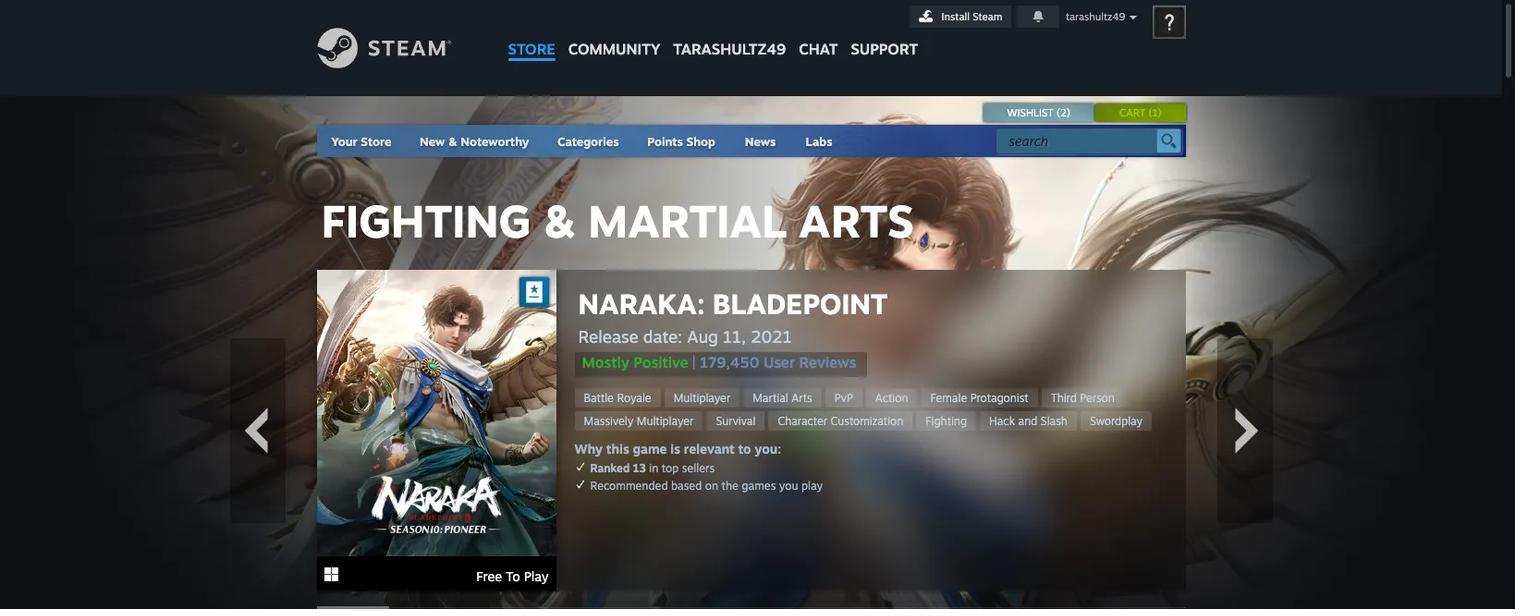 Task type: describe. For each thing, give the bounding box(es) containing it.
free
[[476, 569, 502, 585]]

your store link
[[331, 134, 392, 149]]

your store
[[331, 134, 392, 149]]

martial arts
[[753, 391, 812, 405]]

play
[[802, 479, 823, 493]]

wishlist
[[1007, 106, 1054, 119]]

next image
[[1224, 408, 1270, 454]]

0 vertical spatial martial
[[588, 193, 787, 249]]

ranked 13 in top sellers
[[590, 461, 715, 475]]

character customization link
[[769, 411, 913, 431]]

royale
[[617, 391, 652, 405]]

battle royale
[[584, 391, 652, 405]]

points
[[647, 134, 683, 149]]

11,
[[723, 326, 746, 347]]

) for 1
[[1158, 106, 1162, 119]]

you
[[779, 479, 798, 493]]

ranked
[[590, 461, 630, 475]]

game
[[633, 441, 667, 457]]

chat link
[[793, 0, 845, 63]]

community link
[[562, 0, 667, 67]]

new & noteworthy link
[[420, 134, 529, 149]]

massively multiplayer link
[[575, 411, 703, 431]]

female protagonist
[[931, 391, 1029, 405]]

( for 2
[[1057, 106, 1061, 119]]

hack and slash
[[989, 414, 1068, 428]]

community
[[568, 40, 660, 58]]

categories
[[557, 134, 619, 149]]

why this game is relevant to you:
[[575, 441, 782, 457]]

labs
[[806, 134, 833, 149]]

recommended based on the games you play
[[590, 479, 823, 493]]

battle royale link
[[575, 388, 661, 408]]

character
[[778, 414, 828, 428]]

martial arts link
[[744, 388, 822, 408]]

news link
[[730, 125, 791, 157]]

massively
[[584, 414, 634, 428]]

points shop link
[[633, 125, 730, 157]]

fighting & martial arts
[[321, 193, 914, 249]]

install steam link
[[909, 6, 1011, 28]]

and
[[1018, 414, 1038, 428]]

top
[[662, 461, 679, 475]]

steam
[[973, 10, 1003, 23]]

action link
[[866, 388, 918, 408]]

chat
[[799, 40, 838, 58]]

0 vertical spatial multiplayer
[[674, 391, 731, 405]]

survival
[[716, 414, 756, 428]]

naraka: bladepoint link
[[578, 287, 888, 321]]

) for 2
[[1067, 106, 1071, 119]]

1
[[1152, 106, 1158, 119]]

games
[[742, 479, 776, 493]]

slash
[[1041, 414, 1068, 428]]

free to play
[[476, 569, 549, 585]]

release
[[578, 326, 639, 347]]

search text field
[[1009, 129, 1153, 153]]

person
[[1080, 391, 1115, 405]]

third person massively multiplayer
[[584, 391, 1115, 428]]

install steam
[[942, 10, 1003, 23]]

positive
[[634, 353, 689, 372]]

sellers
[[682, 461, 715, 475]]

naraka:
[[578, 287, 705, 321]]

0 vertical spatial tarashultz49
[[1066, 10, 1126, 23]]

news
[[745, 134, 776, 149]]

female
[[931, 391, 967, 405]]

swordplay link
[[1081, 411, 1152, 431]]

the
[[722, 479, 739, 493]]

you:
[[755, 441, 782, 457]]

points shop
[[647, 134, 715, 149]]

categories link
[[557, 134, 619, 149]]

cart         ( 1 )
[[1120, 106, 1162, 119]]

martial inside martial arts link
[[753, 391, 788, 405]]



Task type: locate. For each thing, give the bounding box(es) containing it.
arts
[[799, 193, 914, 249], [792, 391, 812, 405]]

in
[[649, 461, 659, 475]]

1 horizontal spatial fighting
[[926, 414, 967, 428]]

female protagonist link
[[921, 388, 1038, 408]]

fighting down new
[[321, 193, 531, 249]]

1 horizontal spatial tarashultz49
[[1066, 10, 1126, 23]]

arts up character
[[792, 391, 812, 405]]

play
[[524, 569, 549, 585]]

protagonist
[[971, 391, 1029, 405]]

1 vertical spatial fighting
[[926, 414, 967, 428]]

store
[[361, 134, 392, 149]]

0 horizontal spatial tarashultz49
[[673, 40, 786, 58]]

2
[[1061, 106, 1067, 119]]

install
[[942, 10, 970, 23]]

to
[[738, 441, 751, 457]]

2 ) from the left
[[1158, 106, 1162, 119]]

support
[[851, 40, 918, 58]]

multiplayer inside third person massively multiplayer
[[637, 414, 694, 428]]

2021
[[751, 326, 792, 347]]

& for new
[[448, 134, 457, 149]]

new & noteworthy
[[420, 134, 529, 149]]

aug
[[687, 326, 718, 347]]

1 ) from the left
[[1067, 106, 1071, 119]]

store link
[[502, 0, 562, 67]]

mostly
[[582, 353, 630, 372]]

multiplayer down the |
[[674, 391, 731, 405]]

2 ( from the left
[[1149, 106, 1152, 119]]

13
[[633, 461, 646, 475]]

1 vertical spatial multiplayer
[[637, 414, 694, 428]]

arts down labs
[[799, 193, 914, 249]]

bladepoint
[[713, 287, 888, 321]]

0 vertical spatial fighting
[[321, 193, 531, 249]]

0 horizontal spatial &
[[448, 134, 457, 149]]

is
[[671, 441, 681, 457]]

naraka: bladepoint release date: aug 11, 2021 mostly positive | 179,450 user reviews
[[578, 287, 888, 372]]

user
[[764, 353, 795, 372]]

1 vertical spatial &
[[543, 193, 576, 249]]

tarashultz49
[[1066, 10, 1126, 23], [673, 40, 786, 58]]

1 horizontal spatial )
[[1158, 106, 1162, 119]]

( for 1
[[1149, 106, 1152, 119]]

0 vertical spatial &
[[448, 134, 457, 149]]

|
[[692, 353, 696, 372]]

third
[[1051, 391, 1077, 405]]

( right the 'cart' at the top of the page
[[1149, 106, 1152, 119]]

cart
[[1120, 106, 1146, 119]]

1 vertical spatial tarashultz49
[[673, 40, 786, 58]]

1 ( from the left
[[1057, 106, 1061, 119]]

this
[[606, 441, 629, 457]]

fighting for fighting
[[926, 414, 967, 428]]

)
[[1067, 106, 1071, 119], [1158, 106, 1162, 119]]

survival link
[[707, 411, 765, 431]]

recommended
[[590, 479, 668, 493]]

1 horizontal spatial (
[[1149, 106, 1152, 119]]

multiplayer
[[674, 391, 731, 405], [637, 414, 694, 428]]

naraka: bladepoint image
[[317, 270, 556, 557]]

shop
[[686, 134, 715, 149]]

fighting down female
[[926, 414, 967, 428]]

0 horizontal spatial )
[[1067, 106, 1071, 119]]

0 horizontal spatial fighting
[[321, 193, 531, 249]]

& down categories
[[543, 193, 576, 249]]

1 vertical spatial arts
[[792, 391, 812, 405]]

& for fighting
[[543, 193, 576, 249]]

fighting for fighting & martial arts
[[321, 193, 531, 249]]

relevant
[[684, 441, 735, 457]]

martial
[[588, 193, 787, 249], [753, 391, 788, 405]]

date:
[[643, 326, 682, 347]]

multiplayer up is at the left bottom of the page
[[637, 414, 694, 428]]

& right new
[[448, 134, 457, 149]]

0 horizontal spatial (
[[1057, 106, 1061, 119]]

&
[[448, 134, 457, 149], [543, 193, 576, 249]]

tarashultz49 link
[[667, 0, 793, 67]]

0 vertical spatial arts
[[799, 193, 914, 249]]

previous image
[[233, 408, 279, 454]]

action
[[875, 391, 908, 405]]

wishlist                 ( 2 )
[[1007, 106, 1071, 119]]

noteworthy
[[461, 134, 529, 149]]

1 vertical spatial martial
[[753, 391, 788, 405]]

fighting
[[321, 193, 531, 249], [926, 414, 967, 428]]

character customization
[[778, 414, 904, 428]]

free to play link
[[317, 270, 556, 595]]

customization
[[831, 414, 904, 428]]

to
[[506, 569, 520, 585]]

pvp
[[835, 391, 853, 405]]

third person link
[[1042, 388, 1124, 408]]

new
[[420, 134, 445, 149]]

( right wishlist
[[1057, 106, 1061, 119]]

hack
[[989, 414, 1015, 428]]

based
[[671, 479, 702, 493]]

your
[[331, 134, 358, 149]]

179,450
[[700, 353, 760, 372]]

pvp link
[[825, 388, 862, 408]]

multiplayer link
[[664, 388, 740, 408]]

store
[[508, 40, 555, 58]]

) right the 'cart' at the top of the page
[[1158, 106, 1162, 119]]

hack and slash link
[[980, 411, 1077, 431]]

swordplay
[[1090, 414, 1143, 428]]

martial down points shop
[[588, 193, 787, 249]]

1 horizontal spatial &
[[543, 193, 576, 249]]

fighting link
[[917, 411, 976, 431]]

martial down user at the right bottom of the page
[[753, 391, 788, 405]]

) up search text field
[[1067, 106, 1071, 119]]

support link
[[845, 0, 925, 63]]

on
[[705, 479, 718, 493]]

battle
[[584, 391, 614, 405]]

reviews
[[799, 353, 857, 372]]



Task type: vqa. For each thing, say whether or not it's contained in the screenshot.
the rightmost expansive
no



